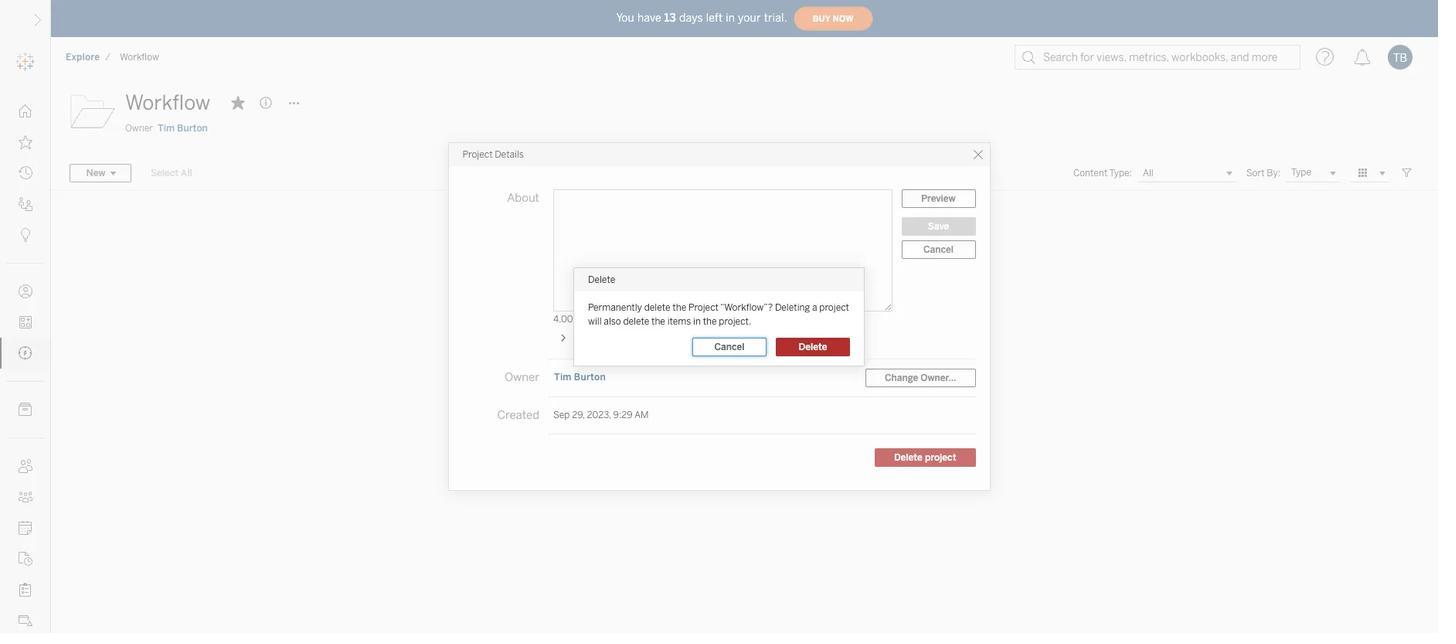 Task type: describe. For each thing, give the bounding box(es) containing it.
also
[[604, 316, 621, 327]]

groups image
[[19, 490, 32, 504]]

collections image
[[19, 315, 32, 329]]

0 vertical spatial workflow
[[120, 52, 159, 63]]

cancel for cancel "button" inside the delete dialog
[[715, 341, 745, 352]]

tasks image
[[19, 583, 32, 597]]

delete project
[[894, 452, 957, 463]]

tim inside tim burton link
[[554, 372, 572, 383]]

select
[[151, 168, 179, 179]]

buy now
[[813, 14, 854, 24]]

0 vertical spatial tim
[[158, 123, 175, 134]]

9:29
[[613, 410, 633, 420]]

shared with me image
[[19, 197, 32, 211]]

you have 13 days left in your trial.
[[616, 11, 787, 24]]

explore image
[[19, 346, 32, 360]]

all
[[181, 168, 192, 179]]

in inside permanently delete the project "workflow"? deleting a project will also delete the items in the project.
[[693, 316, 701, 327]]

sort
[[1247, 168, 1265, 179]]

workflow element
[[115, 52, 164, 63]]

am
[[635, 410, 649, 420]]

permanently
[[588, 302, 642, 313]]

buy now button
[[794, 6, 873, 31]]

2023,
[[587, 410, 611, 420]]

delete button
[[776, 337, 850, 356]]

about
[[507, 191, 540, 205]]

site status image
[[19, 614, 32, 628]]

0 vertical spatial delete
[[644, 302, 671, 313]]

details
[[495, 149, 524, 160]]

navigation panel element
[[0, 46, 50, 633]]

explore
[[66, 52, 100, 63]]

owner…
[[921, 373, 957, 383]]

recents image
[[19, 166, 32, 180]]

0 horizontal spatial the
[[652, 316, 665, 327]]

buy
[[813, 14, 831, 24]]

preview
[[922, 193, 956, 204]]

project inside dialog
[[463, 149, 493, 160]]

4,000
[[554, 314, 579, 325]]

left
[[706, 11, 723, 24]]

1 vertical spatial delete
[[623, 316, 650, 327]]

home image
[[19, 104, 32, 118]]

0 horizontal spatial delete
[[588, 274, 615, 285]]

explore /
[[66, 52, 111, 63]]

project details dialog
[[449, 143, 990, 490]]

have
[[638, 11, 661, 24]]

burton inside tim burton link
[[574, 372, 606, 383]]

a
[[812, 302, 817, 313]]

tim burton
[[554, 372, 606, 383]]

days
[[679, 11, 703, 24]]

favorites image
[[19, 135, 32, 149]]

owner tim burton
[[125, 123, 208, 134]]

you
[[616, 11, 635, 24]]



Task type: vqa. For each thing, say whether or not it's contained in the screenshot.
ABOUT text box
yes



Task type: locate. For each thing, give the bounding box(es) containing it.
cancel button down project.
[[693, 337, 767, 356]]

the up items on the left of page
[[673, 302, 687, 313]]

the left project.
[[703, 316, 717, 327]]

1 vertical spatial owner
[[505, 370, 540, 384]]

burton
[[177, 123, 208, 134], [574, 372, 606, 383]]

cancel button
[[902, 240, 976, 259], [693, 337, 767, 356]]

project inside delete project button
[[925, 452, 957, 463]]

project left details
[[463, 149, 493, 160]]

burton up 2023,
[[574, 372, 606, 383]]

personal space image
[[19, 284, 32, 298]]

content type:
[[1074, 168, 1132, 179]]

project up items on the left of page
[[689, 302, 719, 313]]

tim burton link up 29,
[[554, 371, 607, 383]]

delete up remaining
[[644, 302, 671, 313]]

in right left
[[726, 11, 735, 24]]

jobs image
[[19, 552, 32, 566]]

2 horizontal spatial the
[[703, 316, 717, 327]]

0 vertical spatial project
[[463, 149, 493, 160]]

cancel for cancel "button" within project details dialog
[[924, 244, 954, 255]]

project image
[[70, 87, 116, 134]]

/
[[105, 52, 111, 63]]

4,000 characters remaining
[[554, 314, 671, 325]]

1 vertical spatial tim
[[554, 372, 572, 383]]

content
[[1074, 168, 1108, 179]]

1 horizontal spatial cancel
[[924, 244, 954, 255]]

0 horizontal spatial in
[[693, 316, 701, 327]]

1 vertical spatial cancel button
[[693, 337, 767, 356]]

workflow up owner tim burton
[[125, 90, 210, 115]]

cancel down project.
[[715, 341, 745, 352]]

cancel button inside project details dialog
[[902, 240, 976, 259]]

created
[[497, 408, 540, 422]]

characters
[[581, 314, 627, 325]]

13
[[665, 11, 676, 24]]

preview button
[[902, 189, 976, 208]]

owner inside project details dialog
[[505, 370, 540, 384]]

owner for owner tim burton
[[125, 123, 153, 134]]

0 horizontal spatial project
[[463, 149, 493, 160]]

1 horizontal spatial owner
[[505, 370, 540, 384]]

deleting
[[775, 302, 810, 313]]

1 vertical spatial project
[[925, 452, 957, 463]]

the
[[673, 302, 687, 313], [652, 316, 665, 327], [703, 316, 717, 327]]

delete
[[644, 302, 671, 313], [623, 316, 650, 327]]

0 horizontal spatial burton
[[177, 123, 208, 134]]

0 horizontal spatial cancel
[[715, 341, 745, 352]]

tim burton link for about
[[554, 371, 607, 383]]

type:
[[1110, 168, 1132, 179]]

2 vertical spatial delete
[[894, 452, 923, 463]]

0 horizontal spatial tim
[[158, 123, 175, 134]]

1 vertical spatial project
[[689, 302, 719, 313]]

workflow
[[120, 52, 159, 63], [125, 90, 210, 115]]

your
[[738, 11, 761, 24]]

project
[[820, 302, 849, 313], [925, 452, 957, 463]]

the left items on the left of page
[[652, 316, 665, 327]]

0 vertical spatial cancel
[[924, 244, 954, 255]]

0 vertical spatial delete
[[588, 274, 615, 285]]

owner right project image
[[125, 123, 153, 134]]

schedules image
[[19, 521, 32, 535]]

project inside permanently delete the project "workflow"? deleting a project will also delete the items in the project.
[[820, 302, 849, 313]]

now
[[833, 14, 854, 24]]

2 horizontal spatial delete
[[894, 452, 923, 463]]

change owner…
[[885, 373, 957, 383]]

"workflow"?
[[720, 302, 773, 313]]

select all button
[[141, 164, 202, 182]]

new button
[[70, 164, 131, 182]]

project details
[[463, 149, 524, 160]]

cancel button down preview button
[[902, 240, 976, 259]]

tim up select
[[158, 123, 175, 134]]

1 horizontal spatial tim
[[554, 372, 572, 383]]

1 horizontal spatial burton
[[574, 372, 606, 383]]

0 horizontal spatial cancel button
[[693, 337, 767, 356]]

0 horizontal spatial tim burton link
[[158, 121, 208, 135]]

owner for owner
[[505, 370, 540, 384]]

in
[[726, 11, 735, 24], [693, 316, 701, 327]]

1 vertical spatial burton
[[574, 372, 606, 383]]

remaining
[[629, 314, 671, 325]]

1 vertical spatial cancel
[[715, 341, 745, 352]]

1 horizontal spatial the
[[673, 302, 687, 313]]

29,
[[572, 410, 585, 420]]

items
[[668, 316, 691, 327]]

1 horizontal spatial delete
[[799, 341, 827, 352]]

workflow right /
[[120, 52, 159, 63]]

1 horizontal spatial tim burton link
[[554, 371, 607, 383]]

change
[[885, 373, 919, 383]]

tim burton link up all in the top of the page
[[158, 121, 208, 135]]

0 horizontal spatial project
[[820, 302, 849, 313]]

delete project button
[[875, 448, 976, 467]]

delete
[[588, 274, 615, 285], [799, 341, 827, 352], [894, 452, 923, 463]]

burton up all in the top of the page
[[177, 123, 208, 134]]

0 vertical spatial in
[[726, 11, 735, 24]]

tim up sep
[[554, 372, 572, 383]]

tim burton link inside project details dialog
[[554, 371, 607, 383]]

1 vertical spatial delete
[[799, 341, 827, 352]]

users image
[[19, 459, 32, 473]]

owner up created
[[505, 370, 540, 384]]

sep
[[554, 410, 570, 420]]

cancel inside project details dialog
[[924, 244, 954, 255]]

main navigation. press the up and down arrow keys to access links. element
[[0, 96, 50, 633]]

0 vertical spatial project
[[820, 302, 849, 313]]

project
[[463, 149, 493, 160], [689, 302, 719, 313]]

1 horizontal spatial in
[[726, 11, 735, 24]]

delete dialog
[[574, 268, 864, 365]]

external assets image
[[19, 403, 32, 417]]

tim burton link
[[158, 121, 208, 135], [554, 371, 607, 383]]

delete for delete button
[[799, 341, 827, 352]]

cancel
[[924, 244, 954, 255], [715, 341, 745, 352]]

recommendations image
[[19, 228, 32, 242]]

0 vertical spatial tim burton link
[[158, 121, 208, 135]]

0 vertical spatial cancel button
[[902, 240, 976, 259]]

cancel inside delete dialog
[[715, 341, 745, 352]]

explore link
[[65, 51, 101, 63]]

change owner… button
[[866, 369, 976, 387]]

trial.
[[764, 11, 787, 24]]

sep 29, 2023, 9:29 am
[[554, 410, 649, 420]]

About text field
[[554, 189, 892, 312]]

delete for delete project
[[894, 452, 923, 463]]

new
[[86, 168, 106, 179]]

owner
[[125, 123, 153, 134], [505, 370, 540, 384]]

tim
[[158, 123, 175, 134], [554, 372, 572, 383]]

by:
[[1267, 168, 1281, 179]]

in right items on the left of page
[[693, 316, 701, 327]]

0 horizontal spatial owner
[[125, 123, 153, 134]]

delete inside project details dialog
[[894, 452, 923, 463]]

permanently delete the project "workflow"? deleting a project will also delete the items in the project.
[[588, 302, 849, 327]]

1 horizontal spatial project
[[925, 452, 957, 463]]

1 vertical spatial in
[[693, 316, 701, 327]]

project inside permanently delete the project "workflow"? deleting a project will also delete the items in the project.
[[689, 302, 719, 313]]

cancel down preview button
[[924, 244, 954, 255]]

cancel button inside delete dialog
[[693, 337, 767, 356]]

tim burton link for workflow
[[158, 121, 208, 135]]

will
[[588, 316, 602, 327]]

project.
[[719, 316, 751, 327]]

0 vertical spatial burton
[[177, 123, 208, 134]]

1 vertical spatial tim burton link
[[554, 371, 607, 383]]

1 horizontal spatial cancel button
[[902, 240, 976, 259]]

1 vertical spatial workflow
[[125, 90, 210, 115]]

0 vertical spatial owner
[[125, 123, 153, 134]]

delete right also
[[623, 316, 650, 327]]

1 horizontal spatial project
[[689, 302, 719, 313]]

select all
[[151, 168, 192, 179]]

sort by:
[[1247, 168, 1281, 179]]



